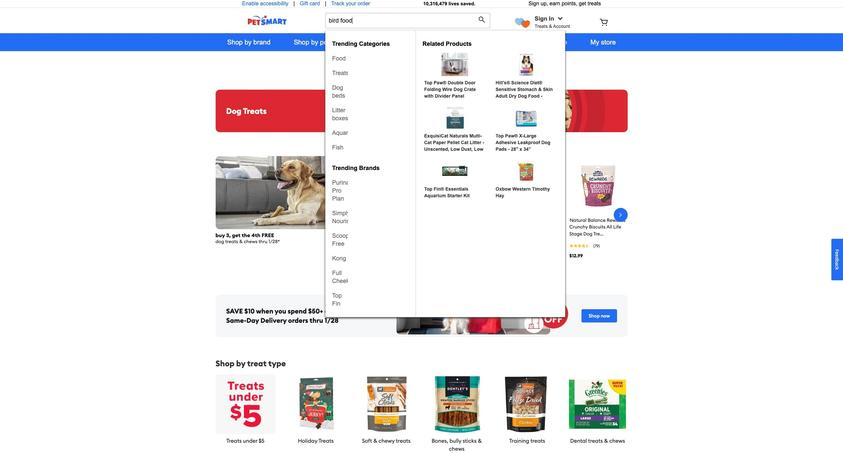 Task type: locate. For each thing, give the bounding box(es) containing it.
loyalty icon image
[[515, 18, 530, 28]]

search text field
[[325, 13, 491, 28]]

petsmart image
[[236, 15, 299, 25]]

1 placeholder image from the left
[[362, 157, 419, 214]]

4.481 out of 5 stars selected element
[[570, 244, 590, 248]]

None submit
[[479, 16, 487, 25]]

2 placeholder image from the left
[[431, 157, 489, 214]]

placeholder image
[[362, 157, 419, 214], [431, 157, 489, 214], [500, 157, 558, 214], [570, 157, 627, 214]]

treats under $5 image
[[216, 375, 275, 435]]

None search field
[[325, 13, 491, 35]]



Task type: describe. For each thing, give the bounding box(es) containing it.
box of large greenies dental treats image
[[568, 375, 628, 435]]

merry and bright jerky image
[[286, 375, 346, 435]]

4 placeholder image from the left
[[570, 157, 627, 214]]

simply nourish soft chews chicken and cheese recipe image
[[357, 375, 416, 435]]

dentley's wrapped rawhide sticks image
[[427, 375, 487, 435]]

chevron right image
[[618, 212, 624, 218]]

a dog with a bone image
[[216, 156, 346, 229]]

$10 off callout, same-day delivery icon and a dog standing next to a petsmart reusable shopping bag image
[[216, 295, 628, 338]]

3 placeholder image from the left
[[500, 157, 558, 214]]

simply nourish freeze-dried chicken image
[[498, 375, 557, 435]]



Task type: vqa. For each thing, say whether or not it's contained in the screenshot.
Tab List
no



